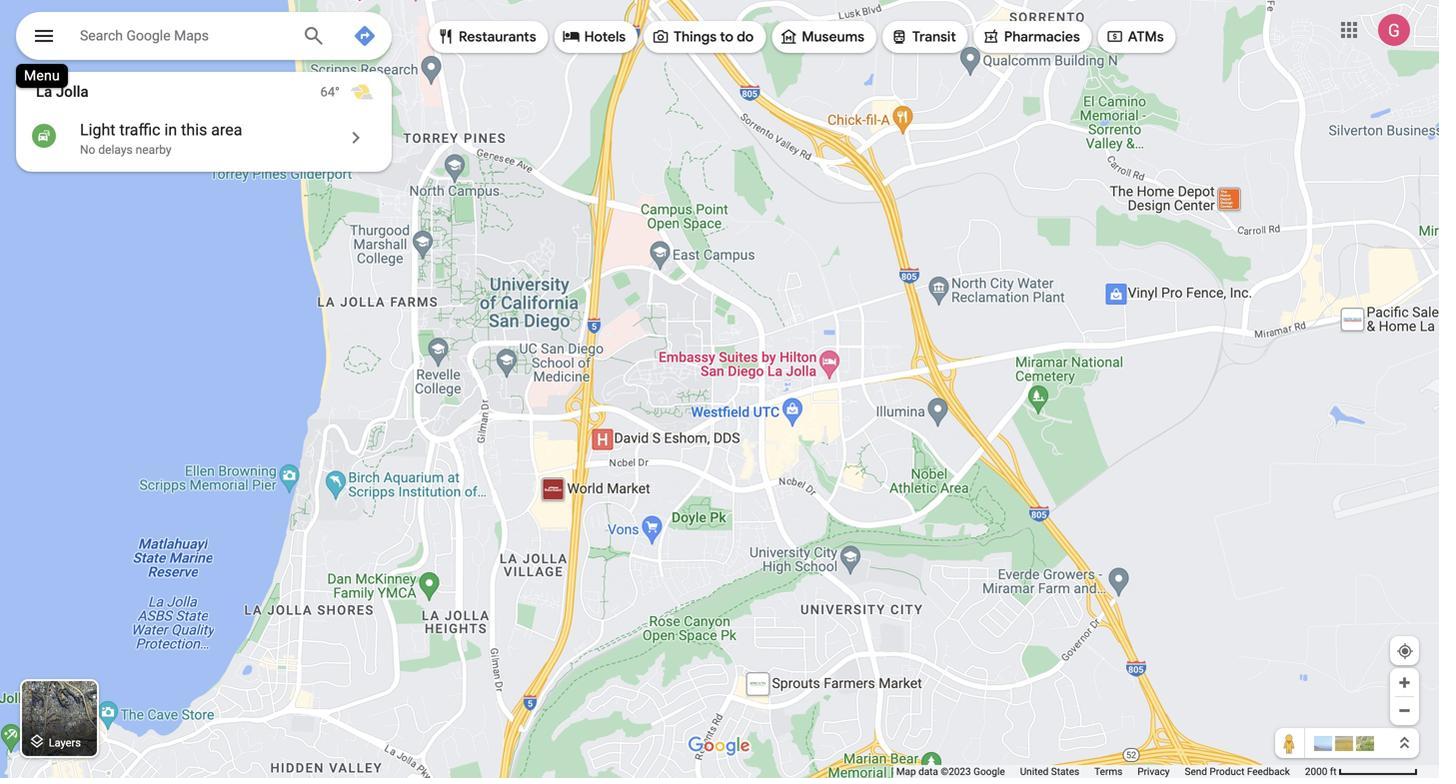 Task type: locate. For each thing, give the bounding box(es) containing it.
2000
[[1306, 766, 1328, 778]]

0 vertical spatial google
[[126, 27, 171, 44]]

privacy
[[1138, 766, 1170, 778]]

area
[[211, 120, 242, 139]]

google inside field
[[126, 27, 171, 44]]

light
[[80, 120, 115, 139]]

2000 ft button
[[1306, 766, 1419, 778]]

no
[[80, 143, 95, 157]]

0 horizontal spatial google
[[126, 27, 171, 44]]

terms
[[1095, 766, 1123, 778]]

send product feedback button
[[1185, 766, 1291, 779]]


[[28, 731, 46, 753]]

 hotels
[[563, 25, 626, 47]]

delays
[[98, 143, 133, 157]]

data
[[919, 766, 939, 778]]

museums
[[802, 28, 865, 46]]

pharmacies
[[1004, 28, 1080, 46]]

1 horizontal spatial google
[[974, 766, 1005, 778]]

1 vertical spatial google
[[974, 766, 1005, 778]]

none search field inside google maps element
[[16, 12, 392, 64]]

footer
[[897, 766, 1306, 779]]

Search Google Maps field
[[16, 12, 392, 60], [80, 23, 286, 47]]

nearby
[[136, 143, 172, 157]]


[[563, 25, 581, 47]]

things
[[674, 28, 717, 46]]

google right ©2023
[[974, 766, 1005, 778]]

show street view coverage image
[[1276, 729, 1306, 759]]

None search field
[[16, 12, 392, 64]]

 layers
[[28, 731, 81, 753]]

google left maps
[[126, 27, 171, 44]]

transit
[[913, 28, 956, 46]]

google
[[126, 27, 171, 44], [974, 766, 1005, 778]]

google maps element
[[0, 0, 1440, 779]]

map
[[897, 766, 916, 778]]

la jolla weather group
[[320, 72, 392, 112]]

 restaurants
[[437, 25, 537, 47]]

la
[[36, 83, 52, 100]]

this
[[181, 120, 207, 139]]


[[982, 25, 1000, 47]]

 transit
[[891, 25, 956, 47]]

map data ©2023 google
[[897, 766, 1005, 778]]

zoom out image
[[1398, 704, 1413, 719]]

©2023
[[941, 766, 971, 778]]

light traffic in this area no delays nearby
[[80, 120, 242, 157]]

send
[[1185, 766, 1208, 778]]

product
[[1210, 766, 1245, 778]]


[[32, 21, 56, 50]]

 museums
[[780, 25, 865, 47]]

none search field containing 
[[16, 12, 392, 64]]

privacy button
[[1138, 766, 1170, 779]]

la jolla region
[[16, 72, 392, 172]]

search
[[80, 27, 123, 44]]


[[437, 25, 455, 47]]

feedback
[[1248, 766, 1291, 778]]

layers
[[49, 737, 81, 750]]

show your location image
[[1397, 643, 1415, 661]]

jolla
[[56, 83, 89, 100]]

terms button
[[1095, 766, 1123, 779]]

footer containing map data ©2023 google
[[897, 766, 1306, 779]]

united
[[1020, 766, 1049, 778]]

do
[[737, 28, 754, 46]]

traffic
[[119, 120, 160, 139]]

google inside footer
[[974, 766, 1005, 778]]



Task type: vqa. For each thing, say whether or not it's contained in the screenshot.
the middle  ICON
no



Task type: describe. For each thing, give the bounding box(es) containing it.
united states button
[[1020, 766, 1080, 779]]


[[1106, 25, 1124, 47]]

la jolla
[[36, 83, 89, 100]]


[[891, 25, 909, 47]]

atms
[[1128, 28, 1164, 46]]

ft
[[1330, 766, 1337, 778]]

hotels
[[585, 28, 626, 46]]

united states
[[1020, 766, 1080, 778]]

search google maps
[[80, 27, 209, 44]]


[[780, 25, 798, 47]]

footer inside google maps element
[[897, 766, 1306, 779]]

send product feedback
[[1185, 766, 1291, 778]]

 atms
[[1106, 25, 1164, 47]]

maps
[[174, 27, 209, 44]]

restaurants
[[459, 28, 537, 46]]

mostly cloudy image
[[350, 80, 374, 104]]

states
[[1052, 766, 1080, 778]]

zoom in image
[[1398, 676, 1413, 691]]

64°
[[320, 84, 340, 99]]

google account: gina roberg  
(gina.roberg@adept.ai) image
[[1379, 14, 1411, 46]]

 things to do
[[652, 25, 754, 47]]

 button
[[16, 12, 72, 64]]

2000 ft
[[1306, 766, 1337, 778]]

search google maps field inside search field
[[80, 23, 286, 47]]

in
[[164, 120, 177, 139]]


[[652, 25, 670, 47]]

search google maps field containing search google maps
[[16, 12, 392, 60]]

 pharmacies
[[982, 25, 1080, 47]]

to
[[720, 28, 734, 46]]



